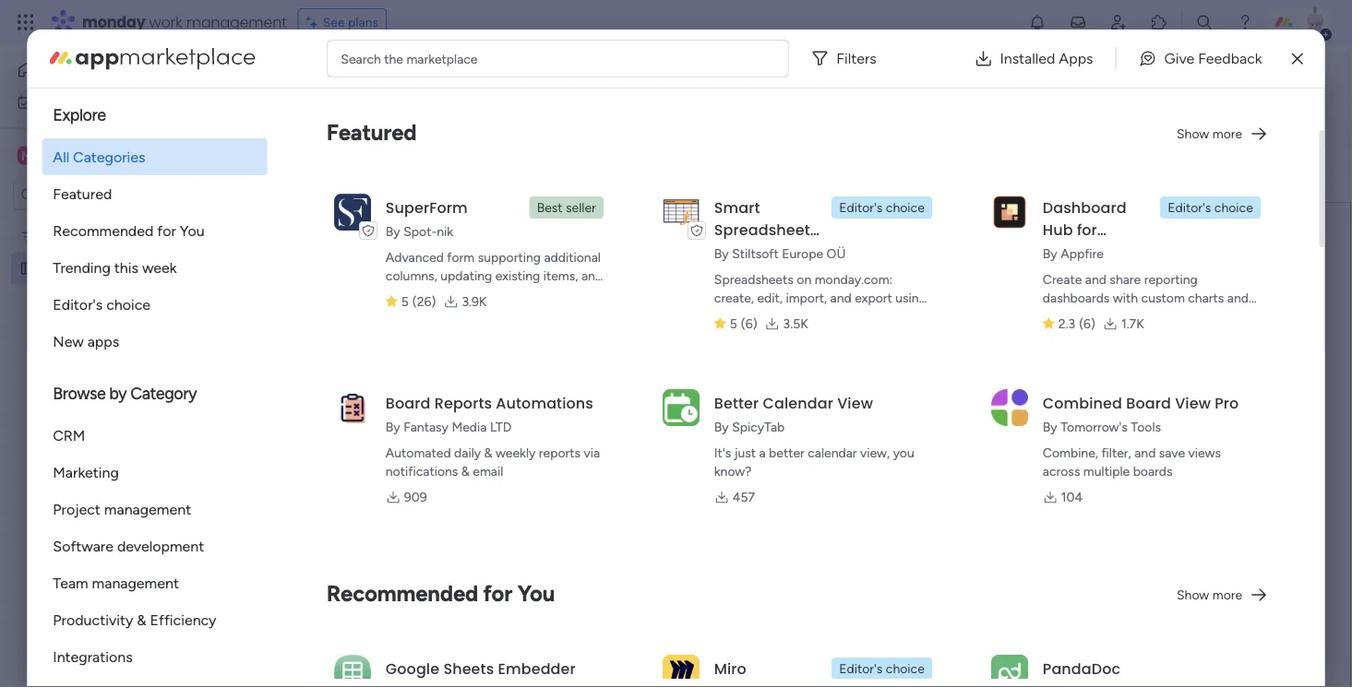 Task type: vqa. For each thing, say whether or not it's contained in the screenshot.
Change theme Image on the top right
no



Task type: describe. For each thing, give the bounding box(es) containing it.
a inside with these result, we hope to have a better pulse on wellness at our organization and bring your relevant programming to better support you.
[[777, 366, 784, 383]]

conditional
[[385, 287, 450, 302]]

dashboard
[[1043, 197, 1127, 218]]

home
[[42, 62, 78, 78]]

see
[[323, 14, 345, 30]]

browse by category
[[53, 384, 197, 404]]

view for calendar
[[837, 393, 873, 414]]

monday.com
[[1043, 241, 1144, 262]]

invite / 1
[[1231, 72, 1280, 87]]

my work
[[41, 94, 90, 110]]

for down that
[[998, 310, 1017, 328]]

0 vertical spatial management
[[186, 12, 287, 32]]

media
[[451, 420, 487, 435]]

app logo image left hub
[[991, 194, 1028, 231]]

1.7k
[[1121, 316, 1144, 332]]

dapulse x slim image
[[1292, 48, 1303, 70]]

weekly
[[495, 446, 535, 461]]

and inside advanced form supporting additional columns, updating existing items, and conditional filtering
[[581, 268, 603, 284]]

and up 'dashboards'
[[1085, 272, 1107, 288]]

for inside smart spreadsheet for monday
[[714, 241, 734, 262]]

import,
[[786, 290, 827, 306]]

or
[[812, 310, 825, 328]]

it's just a better calendar view, you know?
[[714, 446, 914, 480]]

choice for miro
[[886, 662, 925, 677]]

ruby anderson image
[[1301, 7, 1331, 37]]

0 vertical spatial featured
[[326, 119, 416, 145]]

with
[[1113, 290, 1138, 306]]

workspace image
[[18, 145, 36, 166]]

104
[[1061, 490, 1083, 506]]

view,
[[860, 446, 890, 461]]

filters
[[837, 50, 877, 67]]

out
[[592, 310, 615, 328]]

invite
[[1231, 72, 1263, 87]]

1 vertical spatial better
[[894, 384, 934, 402]]

1 horizontal spatial recommended
[[326, 580, 478, 607]]

dashboard hub for monday.com
[[1043, 197, 1144, 262]]

notifications image
[[1029, 13, 1047, 31]]

employee inside the form form
[[547, 249, 693, 290]]

on inside spreadsheets on monday.com: create, edit, import, and export using excel-like features.
[[797, 272, 811, 288]]

1 horizontal spatial recommended for you
[[326, 580, 555, 607]]

spreadsheets on monday.com: create, edit, import, and export using excel-like features.
[[714, 272, 926, 325]]

editor's choice for dashboard hub for monday.com
[[1168, 200, 1253, 216]]

give
[[1165, 50, 1195, 67]]

909
[[404, 490, 427, 506]]

app logo image down we
[[662, 389, 699, 426]]

spreadsheets
[[714, 272, 793, 288]]

0 horizontal spatial featured
[[53, 185, 112, 203]]

tomorrow's
[[1061, 420, 1128, 435]]

1 vertical spatial you
[[517, 580, 555, 607]]

can
[[547, 310, 570, 328]]

table
[[308, 114, 339, 130]]

editor's for dashboard hub for monday.com
[[1168, 200, 1211, 216]]

our
[[967, 366, 988, 383]]

support
[[938, 384, 989, 402]]

2 horizontal spatial the
[[1020, 310, 1042, 328]]

team
[[53, 575, 88, 592]]

wellbeing
[[835, 292, 897, 310]]

existing
[[495, 268, 540, 284]]

like
[[750, 309, 769, 325]]

project management
[[53, 501, 191, 518]]

apps
[[1059, 50, 1094, 67]]

app logo image left miro
[[662, 655, 699, 688]]

give feedback link
[[1124, 40, 1278, 77]]

work for monday
[[149, 12, 182, 32]]

search everything image
[[1196, 13, 1214, 31]]

Employee well-being survey field
[[276, 59, 695, 100]]

1 horizontal spatial employee
[[281, 59, 424, 100]]

combined board view pro by tomorrow's tools
[[1043, 393, 1239, 435]]

feedback
[[1199, 50, 1263, 67]]

tools
[[1131, 420, 1161, 435]]

choice for dashboard hub for monday.com
[[1215, 200, 1253, 216]]

for up "week"
[[157, 222, 176, 240]]

monday inside smart spreadsheet for monday
[[738, 241, 802, 262]]

my
[[41, 94, 58, 110]]

installed
[[1000, 50, 1056, 67]]

0 horizontal spatial you
[[180, 222, 205, 240]]

0 vertical spatial to
[[725, 366, 739, 383]]

updating
[[440, 268, 492, 284]]

show more button for recommended for you
[[1169, 581, 1276, 610]]

choice for smart spreadsheet for monday
[[886, 200, 925, 216]]

all categories
[[53, 148, 145, 166]]

5 for superform
[[401, 294, 408, 310]]

0 horizontal spatial the
[[384, 51, 404, 66]]

give feedback button
[[1124, 40, 1278, 77]]

combined
[[1043, 393, 1122, 414]]

apps image
[[1150, 13, 1169, 31]]

see plans
[[323, 14, 379, 30]]

by down hub
[[1043, 246, 1057, 262]]

dashboards
[[1043, 290, 1110, 306]]

being inside 'list box'
[[132, 261, 164, 277]]

these
[[581, 366, 618, 383]]

your inside with these result, we hope to have a better pulse on wellness at our organization and bring your relevant programming to better support you.
[[696, 384, 725, 402]]

we
[[665, 366, 684, 383]]

you right if
[[649, 329, 673, 346]]

'anonymous'
[[911, 310, 994, 328]]

0 vertical spatial monday
[[82, 12, 145, 32]]

excel-
[[714, 309, 750, 325]]

(26)
[[412, 294, 436, 310]]

home button
[[11, 55, 199, 85]]

just
[[734, 446, 756, 461]]

workspace selection element
[[18, 145, 154, 169]]

form
[[367, 114, 396, 130]]

list box containing first board
[[0, 218, 235, 534]]

hub
[[1043, 219, 1073, 240]]

software development
[[53, 538, 204, 555]]

formulas.
[[1043, 309, 1096, 325]]

and inside combine, filter, and save views across multiple boards
[[1134, 446, 1156, 461]]

if
[[637, 329, 645, 346]]

spot-
[[403, 224, 437, 240]]

invite members image
[[1110, 13, 1128, 31]]

stiltsoft
[[732, 246, 779, 262]]

app logo image right support
[[991, 389, 1028, 426]]

/ for 1
[[1266, 72, 1271, 87]]

2 horizontal spatial &
[[484, 446, 492, 461]]

form inside advanced form supporting additional columns, updating existing items, and conditional filtering
[[447, 250, 474, 265]]

5 (6)
[[730, 316, 757, 332]]

boards
[[1133, 464, 1173, 480]]

create
[[1043, 272, 1082, 288]]

0 horizontal spatial this
[[114, 259, 138, 277]]

custom
[[1141, 290, 1185, 306]]

europe
[[782, 246, 823, 262]]

marketing
[[53, 464, 119, 482]]

1 horizontal spatial the
[[641, 310, 662, 328]]

additional
[[544, 250, 600, 265]]

show for recommended for you
[[1177, 588, 1209, 603]]

at
[[950, 366, 963, 383]]

board inside board reports automations by fantasy media ltd
[[385, 393, 430, 414]]

Search in workspace field
[[39, 185, 154, 206]]

calendar
[[808, 446, 857, 461]]

you up out
[[589, 292, 613, 310]]

(6) for monday.com
[[1079, 316, 1095, 332]]

management for team management
[[92, 575, 179, 592]]

anything
[[568, 413, 635, 434]]

by inside board reports automations by fantasy media ltd
[[385, 420, 400, 435]]

notifications
[[385, 464, 458, 480]]

management for project management
[[104, 501, 191, 518]]

organization
[[547, 384, 628, 402]]

activity
[[1109, 72, 1154, 87]]

show board description image
[[703, 70, 725, 89]]

export
[[855, 290, 892, 306]]

app logo image left the pandadoc
[[991, 655, 1028, 688]]

view for board
[[1175, 393, 1211, 414]]

browse
[[53, 384, 106, 404]]

this inside thank you for participating in this employee wellbeing survey! know that you can fill out for the form using your name or simply write 'anonymous' for the first question if you prefer.
[[740, 292, 764, 310]]

multiple
[[1083, 464, 1130, 480]]

reports
[[539, 446, 580, 461]]

first
[[547, 329, 572, 346]]

reports
[[434, 393, 492, 414]]

editor's for miro
[[839, 662, 883, 677]]

workspace
[[78, 147, 151, 164]]

by appfire
[[1043, 246, 1104, 262]]

1 horizontal spatial well-
[[431, 59, 504, 100]]

all
[[53, 148, 69, 166]]

better inside it's just a better calendar view, you know?
[[769, 446, 805, 461]]



Task type: locate. For each thing, give the bounding box(es) containing it.
0 vertical spatial a
[[777, 366, 784, 383]]

better up programming
[[788, 366, 828, 383]]

by
[[109, 384, 127, 404]]

automated daily & weekly reports via notifications & email
[[385, 446, 600, 480]]

by left fantasy at left
[[385, 420, 400, 435]]

the left 2.3
[[1020, 310, 1042, 328]]

management up apps marketplace image on the top left
[[186, 12, 287, 32]]

form down "participating"
[[666, 310, 697, 328]]

/ for 4
[[1248, 114, 1253, 130]]

board inside combined board view pro by tomorrow's tools
[[1126, 393, 1171, 414]]

& down daily
[[461, 464, 469, 480]]

1 vertical spatial survey
[[168, 261, 205, 277]]

featured down workspace selection 'element'
[[53, 185, 112, 203]]

view inside the better calendar view by spicytab
[[837, 393, 873, 414]]

board up the trending
[[72, 229, 106, 245]]

1 vertical spatial work
[[62, 94, 90, 110]]

/ inside 'button'
[[1266, 72, 1271, 87]]

1 vertical spatial show more button
[[1169, 581, 1276, 610]]

1 show from the top
[[1177, 126, 1209, 142]]

0 horizontal spatial recommended
[[53, 222, 154, 240]]

public board image
[[19, 260, 37, 277]]

0 vertical spatial show more
[[1177, 126, 1243, 142]]

2 vertical spatial to
[[711, 413, 726, 434]]

for up google sheets embedder
[[483, 580, 512, 607]]

create,
[[714, 290, 754, 306]]

by inside combined board view pro by tomorrow's tools
[[1043, 420, 1057, 435]]

show for featured
[[1177, 126, 1209, 142]]

1 vertical spatial this
[[740, 292, 764, 310]]

show more button for featured
[[1169, 119, 1276, 149]]

2 horizontal spatial employee
[[547, 249, 693, 290]]

1 vertical spatial using
[[701, 310, 736, 328]]

0 vertical spatial your
[[739, 310, 768, 328]]

1 horizontal spatial view
[[1175, 393, 1211, 414]]

add to favorites image
[[734, 70, 753, 88]]

select product image
[[17, 13, 35, 31]]

reporting
[[1144, 272, 1198, 288]]

(6) right 2.3
[[1079, 316, 1095, 332]]

0 vertical spatial recommended for you
[[53, 222, 205, 240]]

this left "week"
[[114, 259, 138, 277]]

0 vertical spatial being
[[504, 59, 587, 100]]

team management
[[53, 575, 179, 592]]

google
[[385, 659, 439, 680]]

the
[[384, 51, 404, 66], [641, 310, 662, 328], [1020, 310, 1042, 328]]

pro
[[1215, 393, 1239, 414]]

automated
[[385, 446, 451, 461]]

0 horizontal spatial a
[[759, 446, 766, 461]]

14. anything you want to add? group
[[546, 400, 1041, 592]]

0 horizontal spatial recommended for you
[[53, 222, 205, 240]]

show more
[[1177, 126, 1243, 142], [1177, 588, 1243, 603]]

1 vertical spatial &
[[461, 464, 469, 480]]

views
[[1188, 446, 1221, 461]]

option
[[0, 221, 235, 224]]

programming
[[785, 384, 872, 402]]

to
[[725, 366, 739, 383], [876, 384, 890, 402], [711, 413, 726, 434]]

to right want
[[711, 413, 726, 434]]

employee wellbeing survey
[[547, 249, 958, 290]]

trending
[[53, 259, 111, 277]]

& left efficiency
[[137, 612, 146, 629]]

invite / 1 button
[[1197, 65, 1288, 94]]

see plans button
[[298, 8, 387, 36]]

0 vertical spatial better
[[788, 366, 828, 383]]

using down in
[[701, 310, 736, 328]]

monday down spreadsheet
[[738, 241, 802, 262]]

superform
[[385, 197, 468, 218]]

a inside it's just a better calendar view, you know?
[[759, 446, 766, 461]]

spicytab
[[732, 420, 785, 435]]

1 vertical spatial form
[[666, 310, 697, 328]]

the up if
[[641, 310, 662, 328]]

app logo image left smart
[[662, 194, 699, 231]]

app logo image
[[334, 194, 371, 231], [662, 194, 699, 231], [991, 194, 1028, 231], [334, 389, 371, 426], [662, 389, 699, 426], [991, 389, 1028, 426], [334, 655, 371, 688], [662, 655, 699, 688], [991, 655, 1028, 688]]

and inside with these result, we hope to have a better pulse on wellness at our organization and bring your relevant programming to better support you.
[[631, 384, 655, 402]]

in
[[725, 292, 736, 310]]

1 vertical spatial show more
[[1177, 588, 1243, 603]]

recommended for you up sheets
[[326, 580, 555, 607]]

give feedback
[[1165, 50, 1263, 67]]

show more for featured
[[1177, 126, 1243, 142]]

using up write
[[895, 290, 926, 306]]

3.9k
[[462, 294, 487, 310]]

0 vertical spatial &
[[484, 446, 492, 461]]

for down dashboard
[[1077, 219, 1097, 240]]

you right view,
[[893, 446, 914, 461]]

for inside dashboard hub for monday.com
[[1077, 219, 1097, 240]]

appfire
[[1061, 246, 1104, 262]]

work right my
[[62, 94, 90, 110]]

5 for smart spreadsheet for monday
[[730, 316, 737, 332]]

1 vertical spatial employee well-being survey
[[43, 261, 205, 277]]

(6) down "create,"
[[741, 316, 757, 332]]

0 horizontal spatial view
[[837, 393, 873, 414]]

app logo image left google at the left bottom of page
[[334, 655, 371, 688]]

1 (6) from the left
[[741, 316, 757, 332]]

1 vertical spatial recommended for you
[[326, 580, 555, 607]]

app logo image left fantasy at left
[[334, 389, 371, 426]]

show more for recommended for you
[[1177, 588, 1243, 603]]

a right the just
[[759, 446, 766, 461]]

your inside thank you for participating in this employee wellbeing survey! know that you can fill out for the form using your name or simply write 'anonymous' for the first question if you prefer.
[[739, 310, 768, 328]]

first
[[43, 229, 69, 245]]

0 vertical spatial show
[[1177, 126, 1209, 142]]

pandadoc
[[1043, 659, 1121, 680]]

on right pulse
[[871, 366, 887, 383]]

1 horizontal spatial &
[[461, 464, 469, 480]]

0 vertical spatial well-
[[431, 59, 504, 100]]

and right charts in the top of the page
[[1227, 290, 1249, 306]]

help image
[[1236, 13, 1255, 31]]

view inside combined board view pro by tomorrow's tools
[[1175, 393, 1211, 414]]

2 vertical spatial better
[[769, 446, 805, 461]]

on inside with these result, we hope to have a better pulse on wellness at our organization and bring your relevant programming to better support you.
[[871, 366, 887, 383]]

0 horizontal spatial on
[[797, 272, 811, 288]]

to inside group
[[711, 413, 726, 434]]

better down spicytab
[[769, 446, 805, 461]]

name
[[772, 310, 808, 328]]

monday.com:
[[815, 272, 893, 288]]

5 down in
[[730, 316, 737, 332]]

2.3
[[1058, 316, 1075, 332]]

question
[[576, 329, 633, 346]]

installed apps button
[[960, 40, 1109, 77]]

editor's choice
[[839, 200, 925, 216], [1168, 200, 1253, 216], [53, 296, 151, 313], [839, 662, 925, 677]]

0 horizontal spatial &
[[137, 612, 146, 629]]

1 vertical spatial 5
[[730, 316, 737, 332]]

1 vertical spatial well-
[[104, 261, 132, 277]]

you right that
[[1022, 292, 1046, 310]]

0 vertical spatial using
[[895, 290, 926, 306]]

using inside spreadsheets on monday.com: create, edit, import, and export using excel-like features.
[[895, 290, 926, 306]]

simply
[[829, 310, 871, 328]]

0 vertical spatial on
[[797, 272, 811, 288]]

1 horizontal spatial survey
[[594, 59, 690, 100]]

app logo image left "by spot-nik"
[[334, 194, 371, 231]]

1 vertical spatial /
[[1248, 114, 1253, 130]]

0 horizontal spatial being
[[132, 261, 164, 277]]

1 horizontal spatial monday
[[738, 241, 802, 262]]

form
[[447, 250, 474, 265], [666, 310, 697, 328]]

using inside thank you for participating in this employee wellbeing survey! know that you can fill out for the form using your name or simply write 'anonymous' for the first question if you prefer.
[[701, 310, 736, 328]]

board up tools
[[1126, 393, 1171, 414]]

board reports automations by fantasy media ltd
[[385, 393, 593, 435]]

on up import,
[[797, 272, 811, 288]]

2 view from the left
[[1175, 393, 1211, 414]]

1 more from the top
[[1213, 126, 1243, 142]]

choice
[[886, 200, 925, 216], [1215, 200, 1253, 216], [106, 296, 151, 313], [886, 662, 925, 677]]

form button
[[353, 107, 410, 137]]

employee down the first board
[[43, 261, 101, 277]]

2.3 (6)
[[1058, 316, 1095, 332]]

board inside 'list box'
[[72, 229, 106, 245]]

survey inside 'list box'
[[168, 261, 205, 277]]

1 show more from the top
[[1177, 126, 1243, 142]]

supporting
[[478, 250, 541, 265]]

0 horizontal spatial 5
[[401, 294, 408, 310]]

2 (6) from the left
[[1079, 316, 1095, 332]]

work for my
[[62, 94, 90, 110]]

/ left 4
[[1248, 114, 1253, 130]]

editor's for smart spreadsheet for monday
[[839, 200, 883, 216]]

1 horizontal spatial 5
[[730, 316, 737, 332]]

2 show more button from the top
[[1169, 581, 1276, 610]]

0 vertical spatial work
[[149, 12, 182, 32]]

you inside 14. anything you want to add? group
[[639, 413, 666, 434]]

recommended for you up trending this week
[[53, 222, 205, 240]]

1 horizontal spatial you
[[517, 580, 555, 607]]

2 horizontal spatial board
[[1126, 393, 1171, 414]]

1 horizontal spatial /
[[1266, 72, 1271, 87]]

search the marketplace
[[341, 51, 478, 66]]

by left stiltsoft
[[714, 246, 729, 262]]

0 vertical spatial 5
[[401, 294, 408, 310]]

add?
[[730, 413, 768, 434]]

0 vertical spatial form
[[447, 250, 474, 265]]

to left have
[[725, 366, 739, 383]]

0 vertical spatial more
[[1213, 126, 1243, 142]]

to right programming
[[876, 384, 890, 402]]

1 vertical spatial monday
[[738, 241, 802, 262]]

work up apps marketplace image on the top left
[[149, 12, 182, 32]]

well-
[[431, 59, 504, 100], [104, 261, 132, 277]]

1 horizontal spatial a
[[777, 366, 784, 383]]

wellbeing
[[701, 249, 849, 290]]

and
[[581, 268, 603, 284], [1085, 272, 1107, 288], [830, 290, 852, 306], [1227, 290, 1249, 306], [631, 384, 655, 402], [1134, 446, 1156, 461]]

view left pro on the bottom
[[1175, 393, 1211, 414]]

and up boards
[[1134, 446, 1156, 461]]

0 vertical spatial show more button
[[1169, 119, 1276, 149]]

view
[[837, 393, 873, 414], [1175, 393, 1211, 414]]

productivity & efficiency
[[53, 612, 216, 629]]

1 vertical spatial more
[[1213, 588, 1243, 603]]

inbox image
[[1069, 13, 1088, 31]]

1 show more button from the top
[[1169, 119, 1276, 149]]

1 horizontal spatial board
[[385, 393, 430, 414]]

1 vertical spatial management
[[104, 501, 191, 518]]

1 view from the left
[[837, 393, 873, 414]]

automations
[[496, 393, 593, 414]]

share
[[1110, 272, 1141, 288]]

0 vertical spatial /
[[1266, 72, 1271, 87]]

by left spot-
[[385, 224, 400, 240]]

fantasy
[[403, 420, 448, 435]]

2 show from the top
[[1177, 588, 1209, 603]]

for up spreadsheets
[[714, 241, 734, 262]]

oü
[[826, 246, 846, 262]]

14.
[[546, 413, 564, 434]]

1 horizontal spatial form
[[666, 310, 697, 328]]

1 vertical spatial being
[[132, 261, 164, 277]]

featured down search
[[326, 119, 416, 145]]

and down result,
[[631, 384, 655, 402]]

with these result, we hope to have a better pulse on wellness at our organization and bring your relevant programming to better support you.
[[547, 366, 1019, 402]]

recommended up google at the left bottom of page
[[326, 580, 478, 607]]

form inside thank you for participating in this employee wellbeing survey! know that you can fill out for the form using your name or simply write 'anonymous' for the first question if you prefer.
[[666, 310, 697, 328]]

0 vertical spatial this
[[114, 259, 138, 277]]

1 vertical spatial recommended
[[326, 580, 478, 607]]

this down spreadsheets
[[740, 292, 764, 310]]

for
[[1077, 219, 1097, 240], [157, 222, 176, 240], [714, 241, 734, 262], [617, 292, 635, 310], [618, 310, 637, 328], [998, 310, 1017, 328], [483, 580, 512, 607]]

1 vertical spatial show
[[1177, 588, 1209, 603]]

for up if
[[618, 310, 637, 328]]

editor's choice for miro
[[839, 662, 925, 677]]

1 horizontal spatial work
[[149, 12, 182, 32]]

and down monday.com:
[[830, 290, 852, 306]]

more for featured
[[1213, 126, 1243, 142]]

by inside the better calendar view by spicytab
[[714, 420, 729, 435]]

your down hope
[[696, 384, 725, 402]]

0 vertical spatial employee well-being survey
[[281, 59, 690, 100]]

monday up home button
[[82, 12, 145, 32]]

0 horizontal spatial employee well-being survey
[[43, 261, 205, 277]]

2 vertical spatial &
[[137, 612, 146, 629]]

1 horizontal spatial this
[[740, 292, 764, 310]]

apps marketplace image
[[49, 48, 255, 70]]

board for combined
[[1126, 393, 1171, 414]]

work inside button
[[62, 94, 90, 110]]

for up question
[[617, 292, 635, 310]]

better down wellness
[[894, 384, 934, 402]]

employee up 'table'
[[281, 59, 424, 100]]

you left want
[[639, 413, 666, 434]]

0 vertical spatial recommended
[[53, 222, 154, 240]]

form up updating
[[447, 250, 474, 265]]

0 horizontal spatial form
[[447, 250, 474, 265]]

more for recommended for you
[[1213, 588, 1243, 603]]

the right search
[[384, 51, 404, 66]]

installed apps
[[1000, 50, 1094, 67]]

by up it's
[[714, 420, 729, 435]]

1 horizontal spatial being
[[504, 59, 587, 100]]

and inside spreadsheets on monday.com: create, edit, import, and export using excel-like features.
[[830, 290, 852, 306]]

2 show more from the top
[[1177, 588, 1243, 603]]

by up combine,
[[1043, 420, 1057, 435]]

0 horizontal spatial using
[[701, 310, 736, 328]]

survey
[[857, 249, 958, 290]]

filtering
[[453, 287, 497, 302]]

0 horizontal spatial monday
[[82, 12, 145, 32]]

view down pulse
[[837, 393, 873, 414]]

management up development
[[104, 501, 191, 518]]

hope
[[688, 366, 721, 383]]

explore
[[53, 105, 106, 125]]

with
[[547, 366, 578, 383]]

know?
[[714, 464, 751, 480]]

your down edit,
[[739, 310, 768, 328]]

1 horizontal spatial (6)
[[1079, 316, 1095, 332]]

1 vertical spatial on
[[871, 366, 887, 383]]

best seller
[[537, 200, 596, 216]]

form form
[[245, 203, 1351, 688]]

0 horizontal spatial employee
[[43, 261, 101, 277]]

2 vertical spatial management
[[92, 575, 179, 592]]

using
[[895, 290, 926, 306], [701, 310, 736, 328]]

2 more from the top
[[1213, 588, 1243, 603]]

thank
[[547, 292, 585, 310]]

anything you want to add? element
[[546, 413, 768, 434]]

your
[[739, 310, 768, 328], [696, 384, 725, 402]]

filter,
[[1101, 446, 1131, 461]]

0 vertical spatial survey
[[594, 59, 690, 100]]

5 left (26)
[[401, 294, 408, 310]]

&
[[484, 446, 492, 461], [461, 464, 469, 480], [137, 612, 146, 629]]

& up email
[[484, 446, 492, 461]]

board for first
[[72, 229, 106, 245]]

1 horizontal spatial employee well-being survey
[[281, 59, 690, 100]]

recommended down search in workspace field in the left of the page
[[53, 222, 154, 240]]

1 horizontal spatial featured
[[326, 119, 416, 145]]

list box
[[0, 218, 235, 534]]

1 horizontal spatial your
[[739, 310, 768, 328]]

and down additional
[[581, 268, 603, 284]]

you
[[589, 292, 613, 310], [1022, 292, 1046, 310], [649, 329, 673, 346], [639, 413, 666, 434], [893, 446, 914, 461]]

a right have
[[777, 366, 784, 383]]

0 horizontal spatial work
[[62, 94, 90, 110]]

board up fantasy at left
[[385, 393, 430, 414]]

14. anything you want to add?
[[546, 413, 768, 434]]

1 horizontal spatial using
[[895, 290, 926, 306]]

ltd
[[490, 420, 512, 435]]

/ left 1
[[1266, 72, 1271, 87]]

(6) for monday
[[741, 316, 757, 332]]

create and share reporting dashboards with custom charts and formulas.
[[1043, 272, 1249, 325]]

you inside it's just a better calendar view, you know?
[[893, 446, 914, 461]]

0 horizontal spatial well-
[[104, 261, 132, 277]]

1 vertical spatial featured
[[53, 185, 112, 203]]

columns,
[[385, 268, 437, 284]]

by
[[385, 224, 400, 240], [714, 246, 729, 262], [1043, 246, 1057, 262], [385, 420, 400, 435], [714, 420, 729, 435], [1043, 420, 1057, 435]]

editor's choice for smart spreadsheet for monday
[[839, 200, 925, 216]]

14. Anything you want to add? text field
[[546, 448, 1041, 564]]

1 vertical spatial to
[[876, 384, 890, 402]]

being
[[504, 59, 587, 100], [132, 261, 164, 277]]

apps
[[87, 333, 119, 350]]

0 horizontal spatial your
[[696, 384, 725, 402]]

employee up out
[[547, 249, 693, 290]]

management up productivity & efficiency at left bottom
[[92, 575, 179, 592]]

0 horizontal spatial survey
[[168, 261, 205, 277]]

employee well-being survey
[[281, 59, 690, 100], [43, 261, 205, 277]]

filters button
[[804, 40, 892, 77]]



